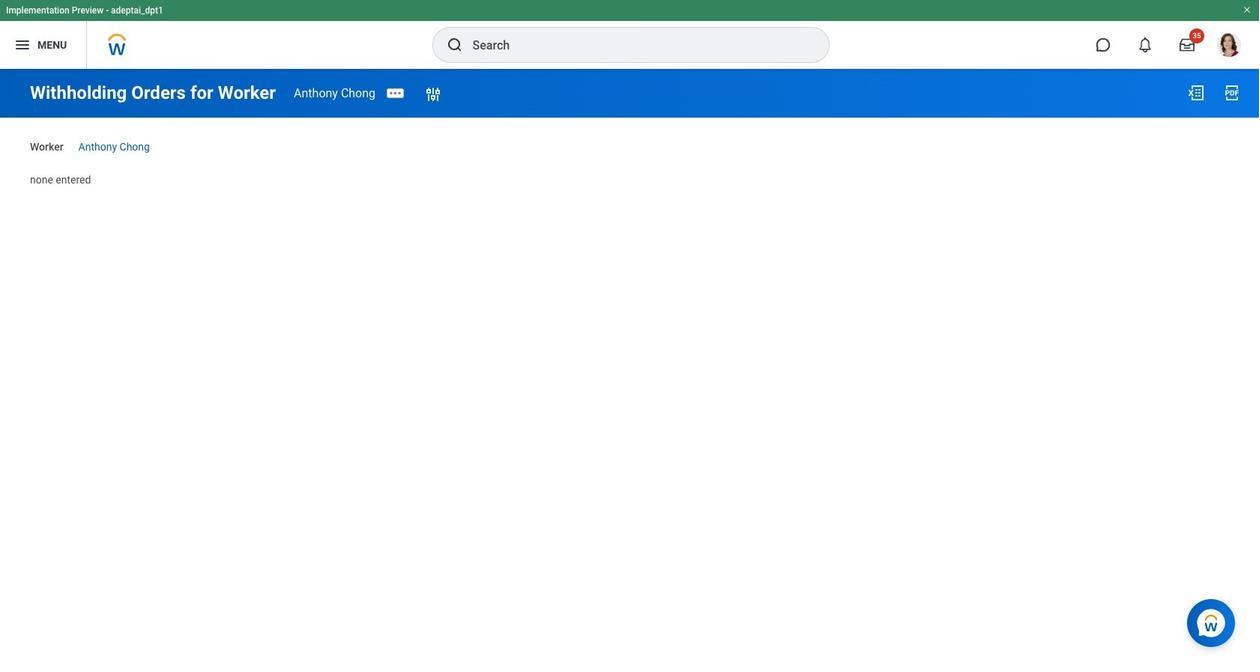 Task type: vqa. For each thing, say whether or not it's contained in the screenshot.
04/30/2021's (Hours)
no



Task type: describe. For each thing, give the bounding box(es) containing it.
Search Workday  search field
[[473, 28, 798, 61]]

export to excel image
[[1188, 84, 1206, 102]]

view printable version (pdf) image
[[1224, 84, 1242, 102]]

inbox large image
[[1180, 37, 1195, 52]]

change selection image
[[424, 86, 442, 104]]



Task type: locate. For each thing, give the bounding box(es) containing it.
notifications large image
[[1138, 37, 1153, 52]]

search image
[[446, 36, 464, 54]]

main content
[[0, 69, 1260, 201]]

justify image
[[13, 36, 31, 54]]

close environment banner image
[[1243, 5, 1252, 14]]

banner
[[0, 0, 1260, 69]]

profile logan mcneil image
[[1218, 33, 1242, 60]]



